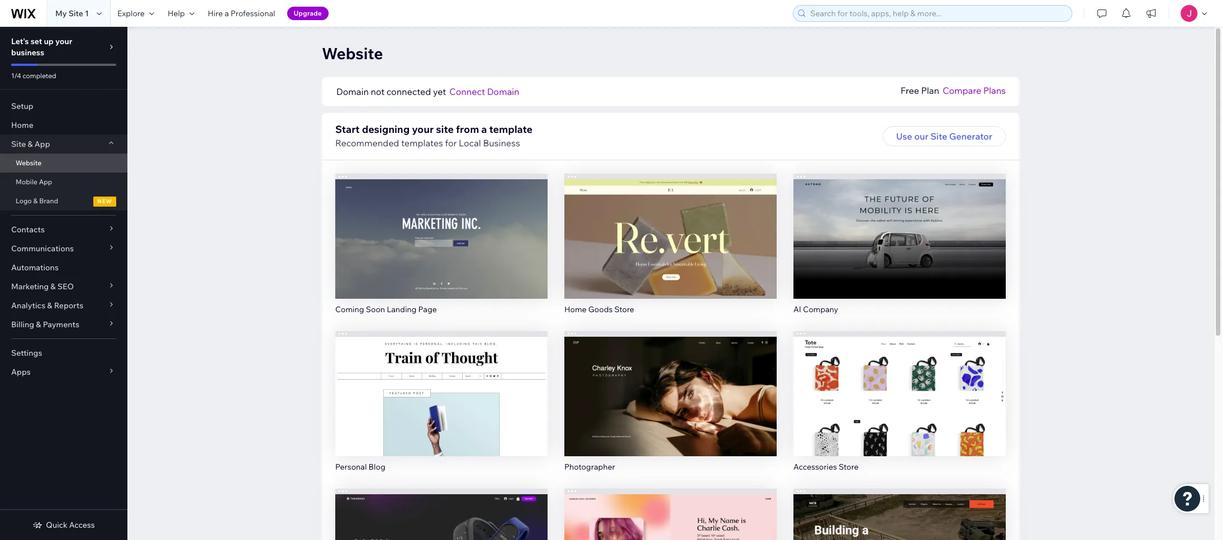 Task type: describe. For each thing, give the bounding box(es) containing it.
set
[[31, 36, 42, 46]]

help button
[[161, 0, 201, 27]]

view for company
[[890, 245, 911, 257]]

hire a professional
[[208, 8, 275, 18]]

billing & payments button
[[0, 315, 127, 334]]

home for home
[[11, 120, 33, 130]]

coming
[[335, 305, 364, 315]]

view for soon
[[431, 245, 452, 257]]

company
[[803, 305, 839, 315]]

completed
[[23, 72, 56, 80]]

template
[[490, 123, 533, 136]]

edit button for home goods store
[[647, 217, 694, 238]]

use
[[897, 131, 913, 142]]

view button for goods
[[647, 241, 695, 261]]

edit button for photographer
[[647, 375, 694, 395]]

& for site
[[28, 139, 33, 149]]

mobile app link
[[0, 173, 127, 192]]

1 domain from the left
[[337, 86, 369, 97]]

local
[[459, 138, 481, 149]]

coming soon landing page
[[335, 305, 437, 315]]

billing
[[11, 320, 34, 330]]

home link
[[0, 116, 127, 135]]

our
[[915, 131, 929, 142]]

quick access
[[46, 521, 95, 531]]

blog
[[369, 462, 386, 472]]

edit for photographer
[[662, 379, 679, 391]]

upgrade
[[294, 9, 322, 17]]

quick
[[46, 521, 67, 531]]

let's
[[11, 36, 29, 46]]

recommended
[[335, 138, 399, 149]]

hire
[[208, 8, 223, 18]]

mobile
[[16, 178, 37, 186]]

business
[[483, 138, 520, 149]]

connect domain button
[[450, 85, 520, 98]]

my
[[55, 8, 67, 18]]

view button for blog
[[418, 398, 466, 419]]

communications button
[[0, 239, 127, 258]]

brand
[[39, 197, 58, 205]]

site inside site & app popup button
[[11, 139, 26, 149]]

start designing your site from a template recommended templates for local business
[[335, 123, 533, 149]]

generator
[[950, 131, 993, 142]]

edit button for coming soon landing page
[[418, 217, 465, 238]]

access
[[69, 521, 95, 531]]

0 horizontal spatial a
[[225, 8, 229, 18]]

ai company
[[794, 305, 839, 315]]

marketing & seo
[[11, 282, 74, 292]]

connected
[[387, 86, 431, 97]]

landing
[[387, 305, 417, 315]]

logo
[[16, 197, 32, 205]]

automations
[[11, 263, 59, 273]]

contacts button
[[0, 220, 127, 239]]

edit button for personal blog
[[418, 375, 465, 395]]

analytics & reports
[[11, 301, 83, 311]]

photographer
[[565, 462, 616, 472]]

view for blog
[[431, 403, 452, 414]]

apps button
[[0, 363, 127, 382]]

designing
[[362, 123, 410, 136]]

business
[[11, 48, 44, 58]]

goods
[[589, 305, 613, 315]]

analytics
[[11, 301, 45, 311]]

1/4 completed
[[11, 72, 56, 80]]

ai
[[794, 305, 802, 315]]

site & app button
[[0, 135, 127, 154]]

domain not connected yet connect domain
[[337, 86, 520, 97]]

not
[[371, 86, 385, 97]]

site
[[436, 123, 454, 136]]

your inside let's set up your business
[[55, 36, 72, 46]]

start
[[335, 123, 360, 136]]

1/4
[[11, 72, 21, 80]]

plans
[[984, 85, 1006, 96]]

a inside start designing your site from a template recommended templates for local business
[[482, 123, 487, 136]]

marketing
[[11, 282, 49, 292]]

templates
[[401, 138, 443, 149]]

automations link
[[0, 258, 127, 277]]

let's set up your business
[[11, 36, 72, 58]]

your inside start designing your site from a template recommended templates for local business
[[412, 123, 434, 136]]

home goods store
[[565, 305, 635, 315]]

analytics & reports button
[[0, 296, 127, 315]]

sidebar element
[[0, 27, 127, 541]]

edit for personal blog
[[433, 379, 450, 391]]

accessories
[[794, 462, 838, 472]]

mobile app
[[16, 178, 52, 186]]

from
[[456, 123, 479, 136]]

edit for home goods store
[[662, 222, 679, 233]]

soon
[[366, 305, 385, 315]]

website link
[[0, 154, 127, 173]]

new
[[97, 198, 112, 205]]



Task type: locate. For each thing, give the bounding box(es) containing it.
1 horizontal spatial domain
[[487, 86, 520, 97]]

& left reports
[[47, 301, 52, 311]]

&
[[28, 139, 33, 149], [33, 197, 38, 205], [50, 282, 56, 292], [47, 301, 52, 311], [36, 320, 41, 330]]

a right from
[[482, 123, 487, 136]]

free plan compare plans
[[901, 85, 1006, 96]]

marketing & seo button
[[0, 277, 127, 296]]

website
[[322, 44, 383, 63], [16, 159, 42, 167]]

reports
[[54, 301, 83, 311]]

& for billing
[[36, 320, 41, 330]]

2 horizontal spatial site
[[931, 131, 948, 142]]

my site 1
[[55, 8, 89, 18]]

edit button
[[418, 217, 465, 238], [647, 217, 694, 238], [877, 217, 924, 238], [418, 375, 465, 395], [647, 375, 694, 395], [877, 375, 924, 395]]

website up not
[[322, 44, 383, 63]]

site down setup
[[11, 139, 26, 149]]

store
[[615, 305, 635, 315], [839, 462, 859, 472]]

& left seo
[[50, 282, 56, 292]]

view button
[[418, 241, 466, 261], [647, 241, 695, 261], [876, 241, 924, 261], [418, 398, 466, 419], [647, 398, 695, 419]]

1 vertical spatial home
[[565, 305, 587, 315]]

0 horizontal spatial domain
[[337, 86, 369, 97]]

personal blog
[[335, 462, 386, 472]]

edit for ai company
[[892, 222, 909, 233]]

site & app
[[11, 139, 50, 149]]

0 horizontal spatial website
[[16, 159, 42, 167]]

1 vertical spatial store
[[839, 462, 859, 472]]

1 vertical spatial app
[[39, 178, 52, 186]]

edit button for ai company
[[877, 217, 924, 238]]

1 vertical spatial a
[[482, 123, 487, 136]]

view button for soon
[[418, 241, 466, 261]]

store right "accessories" on the bottom right
[[839, 462, 859, 472]]

professional
[[231, 8, 275, 18]]

1 horizontal spatial website
[[322, 44, 383, 63]]

Search for tools, apps, help & more... field
[[807, 6, 1069, 21]]

connect
[[450, 86, 485, 97]]

website inside sidebar element
[[16, 159, 42, 167]]

setup link
[[0, 97, 127, 116]]

billing & payments
[[11, 320, 79, 330]]

apps
[[11, 367, 31, 377]]

a
[[225, 8, 229, 18], [482, 123, 487, 136]]

settings link
[[0, 344, 127, 363]]

& right "billing" at bottom
[[36, 320, 41, 330]]

your right up
[[55, 36, 72, 46]]

edit for accessories store
[[892, 379, 909, 391]]

0 horizontal spatial site
[[11, 139, 26, 149]]

plan
[[922, 85, 940, 96]]

payments
[[43, 320, 79, 330]]

domain
[[337, 86, 369, 97], [487, 86, 520, 97]]

0 vertical spatial home
[[11, 120, 33, 130]]

0 horizontal spatial home
[[11, 120, 33, 130]]

1 horizontal spatial site
[[69, 8, 83, 18]]

2 domain from the left
[[487, 86, 520, 97]]

use our site generator
[[897, 131, 993, 142]]

0 horizontal spatial your
[[55, 36, 72, 46]]

domain left not
[[337, 86, 369, 97]]

1 horizontal spatial a
[[482, 123, 487, 136]]

1 vertical spatial your
[[412, 123, 434, 136]]

0 vertical spatial store
[[615, 305, 635, 315]]

personal
[[335, 462, 367, 472]]

site inside use our site generator button
[[931, 131, 948, 142]]

store right goods
[[615, 305, 635, 315]]

your up 'templates'
[[412, 123, 434, 136]]

& for marketing
[[50, 282, 56, 292]]

site left the 1
[[69, 8, 83, 18]]

site right our
[[931, 131, 948, 142]]

logo & brand
[[16, 197, 58, 205]]

& up 'mobile'
[[28, 139, 33, 149]]

0 vertical spatial a
[[225, 8, 229, 18]]

domain right connect
[[487, 86, 520, 97]]

use our site generator button
[[883, 126, 1006, 146]]

edit button for accessories store
[[877, 375, 924, 395]]

0 vertical spatial website
[[322, 44, 383, 63]]

home inside sidebar element
[[11, 120, 33, 130]]

setup
[[11, 101, 33, 111]]

1 vertical spatial website
[[16, 159, 42, 167]]

page
[[419, 305, 437, 315]]

website down site & app
[[16, 159, 42, 167]]

accessories store
[[794, 462, 859, 472]]

& for logo
[[33, 197, 38, 205]]

view
[[431, 245, 452, 257], [661, 245, 681, 257], [890, 245, 911, 257], [431, 403, 452, 414], [661, 403, 681, 414]]

compare
[[943, 85, 982, 96]]

0 vertical spatial your
[[55, 36, 72, 46]]

seo
[[57, 282, 74, 292]]

hire a professional link
[[201, 0, 282, 27]]

for
[[445, 138, 457, 149]]

1 horizontal spatial your
[[412, 123, 434, 136]]

0 horizontal spatial store
[[615, 305, 635, 315]]

app up website link
[[35, 139, 50, 149]]

compare plans button
[[943, 84, 1006, 97]]

app inside popup button
[[35, 139, 50, 149]]

0 vertical spatial app
[[35, 139, 50, 149]]

home down setup
[[11, 120, 33, 130]]

view for goods
[[661, 245, 681, 257]]

quick access button
[[33, 521, 95, 531]]

edit
[[433, 222, 450, 233], [662, 222, 679, 233], [892, 222, 909, 233], [433, 379, 450, 391], [662, 379, 679, 391], [892, 379, 909, 391]]

home
[[11, 120, 33, 130], [565, 305, 587, 315]]

& for analytics
[[47, 301, 52, 311]]

site
[[69, 8, 83, 18], [931, 131, 948, 142], [11, 139, 26, 149]]

up
[[44, 36, 54, 46]]

a right hire
[[225, 8, 229, 18]]

help
[[168, 8, 185, 18]]

edit for coming soon landing page
[[433, 222, 450, 233]]

explore
[[117, 8, 145, 18]]

upgrade button
[[287, 7, 329, 20]]

1 horizontal spatial home
[[565, 305, 587, 315]]

view button for company
[[876, 241, 924, 261]]

free
[[901, 85, 920, 96]]

1 horizontal spatial store
[[839, 462, 859, 472]]

app
[[35, 139, 50, 149], [39, 178, 52, 186]]

yet
[[433, 86, 446, 97]]

contacts
[[11, 225, 45, 235]]

app right 'mobile'
[[39, 178, 52, 186]]

1
[[85, 8, 89, 18]]

& right logo
[[33, 197, 38, 205]]

home left goods
[[565, 305, 587, 315]]

settings
[[11, 348, 42, 358]]

home for home goods store
[[565, 305, 587, 315]]

communications
[[11, 244, 74, 254]]



Task type: vqa. For each thing, say whether or not it's contained in the screenshot.
"Edit"
yes



